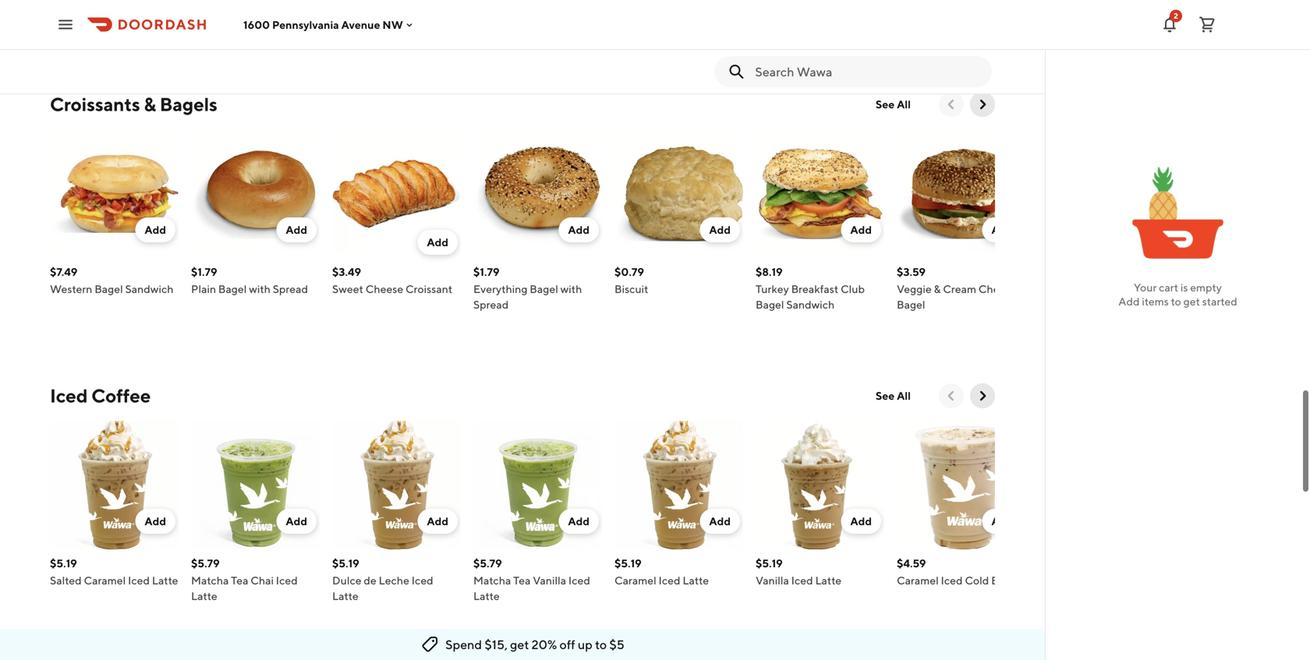 Task type: vqa. For each thing, say whether or not it's contained in the screenshot.


Task type: describe. For each thing, give the bounding box(es) containing it.
see for iced coffee
[[876, 390, 895, 402]]

plain
[[191, 283, 216, 296]]

$5.79 for $5.79 matcha tea chai iced latte
[[191, 557, 220, 570]]

sponsored
[[50, 39, 103, 52]]

biscuit image
[[615, 129, 743, 258]]

1600 pennsylvania avenue nw
[[243, 18, 403, 31]]

to for items
[[1171, 295, 1181, 308]]

$5
[[609, 638, 625, 652]]

tastykake glazed honey bun (5 oz)
[[191, 0, 313, 19]]

get inside your cart is empty add items to get started
[[1184, 295, 1200, 308]]

chewy
[[50, 22, 85, 35]]

matcha for matcha tea vanilla iced latte
[[473, 574, 511, 587]]

is
[[1181, 281, 1188, 294]]

$5.79 matcha tea chai iced latte
[[191, 557, 298, 603]]

leche
[[379, 574, 409, 587]]

brew
[[991, 574, 1017, 587]]

vanilla inside $5.79 matcha tea vanilla iced latte
[[533, 574, 566, 587]]

$5.19 vanilla iced latte
[[756, 557, 842, 587]]

add for $5.19 dulce de leche iced latte
[[427, 515, 448, 528]]

sugar
[[362, 7, 391, 19]]

$0.79
[[615, 266, 644, 278]]

iced inside $4.59 caramel iced cold brew
[[941, 574, 963, 587]]

started
[[1202, 295, 1238, 308]]

spend
[[445, 638, 482, 652]]

cart
[[1159, 281, 1179, 294]]

all for croissants & bagels
[[897, 98, 911, 111]]

$8.19 turkey breakfast club bagel sandwich
[[756, 266, 865, 311]]

sweet cheese croissant image
[[332, 129, 461, 258]]

$1.79 for $1.79 plain bagel with spread
[[191, 266, 217, 278]]

caramel iced latte image
[[615, 421, 743, 550]]

see all for iced coffee
[[876, 390, 911, 402]]

add for $0.79 biscuit
[[709, 223, 731, 236]]

Search Wawa search field
[[755, 63, 980, 80]]

bagel for western
[[95, 283, 123, 296]]

0 items, open order cart image
[[1198, 15, 1217, 34]]

iced inside $5.19 dulce de leche iced latte
[[412, 574, 433, 587]]

everything
[[473, 283, 528, 296]]

croissant
[[406, 283, 452, 296]]

tastykake vanilla creme filled sugar wafers (2.75 oz)
[[332, 0, 456, 35]]

glazed
[[243, 0, 278, 4]]

see for croissants & bagels
[[876, 98, 895, 111]]

$1.79 everything bagel with spread
[[473, 266, 582, 311]]

latte inside $5.19 salted caramel iced latte
[[152, 574, 178, 587]]

de
[[364, 574, 377, 587]]

1 vertical spatial &
[[144, 93, 156, 115]]

spend $15, get 20% off up to $5
[[445, 638, 625, 652]]

$0.79 biscuit
[[615, 266, 649, 296]]

add for $4.59 caramel iced cold brew
[[992, 515, 1013, 528]]

add for $1.79 plain bagel with spread
[[286, 223, 307, 236]]

coffee
[[91, 385, 151, 407]]

creme
[[419, 0, 453, 4]]

1600 pennsylvania avenue nw button
[[243, 18, 416, 31]]

see all for croissants & bagels
[[876, 98, 911, 111]]

filled
[[332, 7, 360, 19]]

chai
[[251, 574, 274, 587]]

next button of carousel image for croissants & bagels
[[975, 97, 991, 112]]

vanilla for tastykake
[[384, 0, 417, 4]]

& inside $3.59 veggie & cream cheese bagel
[[934, 283, 941, 296]]

bagel for everything
[[530, 283, 558, 296]]

add for $5.79 matcha tea chai iced latte
[[286, 515, 307, 528]]

matcha tea chai iced latte image
[[191, 421, 320, 550]]

to for up
[[595, 638, 607, 652]]

cream
[[943, 283, 976, 296]]

add for $5.19 vanilla iced latte
[[850, 515, 872, 528]]

patch
[[75, 0, 104, 4]]

$7.49 western bagel sandwich
[[50, 266, 174, 296]]

add for $5.19 caramel iced latte
[[709, 515, 731, 528]]

$5.19 for $5.19 vanilla iced latte
[[756, 557, 783, 570]]

add for $3.49 sweet cheese croissant
[[427, 236, 448, 249]]

bagels
[[160, 93, 217, 115]]

club
[[841, 283, 865, 296]]

sandwich inside $7.49 western bagel sandwich
[[125, 283, 174, 296]]

(5
[[213, 7, 224, 19]]

dulce
[[332, 574, 362, 587]]

$5.79 for $5.79 matcha tea vanilla iced latte
[[473, 557, 502, 570]]

latte inside the $5.79 matcha tea chai iced latte
[[191, 590, 217, 603]]

add for $3.59 veggie & cream cheese bagel
[[992, 223, 1013, 236]]

biscuit
[[615, 283, 649, 296]]

dulce de leche iced latte image
[[332, 421, 461, 550]]

honey
[[280, 0, 313, 4]]

tastykake for bun
[[191, 0, 240, 4]]

$1.79 for $1.79 everything bagel with spread
[[473, 266, 500, 278]]

all for iced coffee
[[897, 390, 911, 402]]

$5.19 for $5.19 caramel iced latte
[[615, 557, 642, 570]]

bagel inside $8.19 turkey breakfast club bagel sandwich
[[756, 298, 784, 311]]

(2.75
[[431, 7, 456, 19]]

matcha for matcha tea chai iced latte
[[191, 574, 229, 587]]

1 vertical spatial get
[[510, 638, 529, 652]]

iced inside the "$5.19 vanilla iced latte"
[[791, 574, 813, 587]]

$8.19
[[756, 266, 783, 278]]

$5.19 salted caramel iced latte
[[50, 557, 178, 587]]

your
[[1134, 281, 1157, 294]]

croissants & bagels
[[50, 93, 217, 115]]

salted
[[50, 574, 82, 587]]

$4.59
[[897, 557, 926, 570]]

wafers
[[393, 7, 429, 19]]

nw
[[383, 18, 403, 31]]

soft
[[114, 7, 135, 19]]

latte inside $5.19 caramel iced latte
[[683, 574, 709, 587]]



Task type: locate. For each thing, give the bounding box(es) containing it.
0 vertical spatial see
[[876, 98, 895, 111]]

bun
[[191, 7, 211, 19]]

1 horizontal spatial cheese
[[979, 283, 1017, 296]]

next button of carousel image
[[975, 97, 991, 112], [975, 388, 991, 404]]

$5.79 inside the $5.79 matcha tea chai iced latte
[[191, 557, 220, 570]]

cold
[[965, 574, 989, 587]]

with inside $1.79 plain bagel with spread
[[249, 283, 271, 296]]

to right up
[[595, 638, 607, 652]]

with for plain bagel with spread
[[249, 283, 271, 296]]

tea for chai
[[231, 574, 248, 587]]

iced inside the $5.79 matcha tea chai iced latte
[[276, 574, 298, 587]]

$5.79 matcha tea vanilla iced latte
[[473, 557, 590, 603]]

20%
[[532, 638, 557, 652]]

2 see all from the top
[[876, 390, 911, 402]]

1 vertical spatial sandwich
[[786, 298, 835, 311]]

see all down search wawa "search field"
[[876, 98, 911, 111]]

0 vertical spatial see all
[[876, 98, 911, 111]]

$4.59 caramel iced cold brew
[[897, 557, 1017, 587]]

4 $5.19 from the left
[[756, 557, 783, 570]]

1 with from the left
[[249, 283, 271, 296]]

salted caramel iced latte image
[[50, 421, 179, 550]]

oz) right (5
[[226, 7, 242, 19]]

1 vertical spatial see
[[876, 390, 895, 402]]

0 horizontal spatial vanilla
[[384, 0, 417, 4]]

1 vertical spatial next button of carousel image
[[975, 388, 991, 404]]

tastykake inside tastykake vanilla creme filled sugar wafers (2.75 oz)
[[332, 0, 382, 4]]

matcha tea vanilla iced latte image
[[473, 421, 602, 550]]

& left bagels
[[144, 93, 156, 115]]

bagel down veggie
[[897, 298, 925, 311]]

$5.19 inside $5.19 caramel iced latte
[[615, 557, 642, 570]]

veggie & cream cheese bagel image
[[897, 129, 1026, 258]]

2 $5.79 from the left
[[473, 557, 502, 570]]

$5.19 dulce de leche iced latte
[[332, 557, 433, 603]]

caramel iced cold brew image
[[897, 421, 1026, 550]]

spread for $1.79 everything bagel with spread
[[473, 298, 509, 311]]

1 horizontal spatial spread
[[473, 298, 509, 311]]

2
[[1174, 11, 1178, 20]]

0 vertical spatial get
[[1184, 295, 1200, 308]]

& left cream
[[934, 283, 941, 296]]

iced inside $5.79 matcha tea vanilla iced latte
[[568, 574, 590, 587]]

1 horizontal spatial $5.79
[[473, 557, 502, 570]]

1 horizontal spatial tea
[[513, 574, 531, 587]]

0 horizontal spatial sandwich
[[125, 283, 174, 296]]

oz)
[[226, 7, 242, 19], [142, 22, 157, 35], [332, 22, 348, 35]]

spread inside $1.79 plain bagel with spread
[[273, 283, 308, 296]]

1 see all from the top
[[876, 98, 911, 111]]

your cart is empty add items to get started
[[1119, 281, 1238, 308]]

kids
[[106, 0, 128, 4]]

all left previous button of carousel icon
[[897, 98, 911, 111]]

1 tea from the left
[[231, 574, 248, 587]]

iced inside $5.19 caramel iced latte
[[659, 574, 681, 587]]

1 horizontal spatial oz)
[[226, 7, 242, 19]]

caramel down $4.59
[[897, 574, 939, 587]]

cheese inside $3.59 veggie & cream cheese bagel
[[979, 283, 1017, 296]]

&
[[137, 7, 144, 19], [144, 93, 156, 115], [934, 283, 941, 296]]

add for $5.19 salted caramel iced latte
[[145, 515, 166, 528]]

watermelon
[[50, 7, 112, 19]]

$5.79 inside $5.79 matcha tea vanilla iced latte
[[473, 557, 502, 570]]

all
[[897, 98, 911, 111], [897, 390, 911, 402]]

$5.19
[[50, 557, 77, 570], [332, 557, 359, 570], [615, 557, 642, 570], [756, 557, 783, 570]]

$1.79 up everything
[[473, 266, 500, 278]]

tastykake up filled
[[332, 0, 382, 4]]

add for $1.79 everything bagel with spread
[[568, 223, 590, 236]]

1 vertical spatial all
[[897, 390, 911, 402]]

2 $5.19 from the left
[[332, 557, 359, 570]]

2 horizontal spatial vanilla
[[756, 574, 789, 587]]

1 horizontal spatial get
[[1184, 295, 1200, 308]]

1 horizontal spatial to
[[1171, 295, 1181, 308]]

sandwich
[[125, 283, 174, 296], [786, 298, 835, 311]]

1 horizontal spatial matcha
[[473, 574, 511, 587]]

sandwich down breakfast
[[786, 298, 835, 311]]

sandwich left plain
[[125, 283, 174, 296]]

caramel inside $4.59 caramel iced cold brew
[[897, 574, 939, 587]]

0 vertical spatial &
[[137, 7, 144, 19]]

add for $8.19 turkey breakfast club bagel sandwich
[[850, 223, 872, 236]]

add button
[[135, 218, 175, 243], [135, 218, 175, 243], [276, 218, 317, 243], [276, 218, 317, 243], [559, 218, 599, 243], [559, 218, 599, 243], [700, 218, 740, 243], [700, 218, 740, 243], [841, 218, 881, 243], [841, 218, 881, 243], [982, 218, 1023, 243], [982, 218, 1023, 243], [418, 230, 458, 255], [418, 230, 458, 255], [135, 509, 175, 534], [135, 509, 175, 534], [276, 509, 317, 534], [276, 509, 317, 534], [418, 509, 458, 534], [418, 509, 458, 534], [559, 509, 599, 534], [559, 509, 599, 534], [700, 509, 740, 534], [700, 509, 740, 534], [841, 509, 881, 534], [841, 509, 881, 534], [982, 509, 1023, 534], [982, 509, 1023, 534]]

veggie
[[897, 283, 932, 296]]

to down cart
[[1171, 295, 1181, 308]]

0 horizontal spatial $1.79
[[191, 266, 217, 278]]

empty
[[1190, 281, 1222, 294]]

$7.49
[[50, 266, 78, 278]]

1 $5.19 from the left
[[50, 557, 77, 570]]

tastykake inside tastykake glazed honey bun (5 oz)
[[191, 0, 240, 4]]

spread down everything
[[473, 298, 509, 311]]

1 all from the top
[[897, 98, 911, 111]]

tea left the chai at the left bottom
[[231, 574, 248, 587]]

$5.19 for $5.19 dulce de leche iced latte
[[332, 557, 359, 570]]

2 tastykake from the left
[[332, 0, 382, 4]]

latte inside $5.79 matcha tea vanilla iced latte
[[473, 590, 500, 603]]

turkey
[[756, 283, 789, 296]]

turkey breakfast club bagel sandwich image
[[756, 129, 884, 258]]

see all link down search wawa "search field"
[[866, 92, 920, 117]]

& right soft
[[137, 7, 144, 19]]

all left previous button of carousel image
[[897, 390, 911, 402]]

candies
[[87, 22, 127, 35]]

caramel
[[84, 574, 126, 587], [615, 574, 657, 587], [897, 574, 939, 587]]

bagel for plain
[[218, 283, 247, 296]]

see all
[[876, 98, 911, 111], [876, 390, 911, 402]]

2 matcha from the left
[[473, 574, 511, 587]]

2 vertical spatial &
[[934, 283, 941, 296]]

0 horizontal spatial caramel
[[84, 574, 126, 587]]

$5.19 inside $5.19 salted caramel iced latte
[[50, 557, 77, 570]]

2 horizontal spatial caramel
[[897, 574, 939, 587]]

tea for vanilla
[[513, 574, 531, 587]]

2 $1.79 from the left
[[473, 266, 500, 278]]

bagel inside $1.79 plain bagel with spread
[[218, 283, 247, 296]]

next button of carousel image right previous button of carousel icon
[[975, 97, 991, 112]]

0 horizontal spatial to
[[595, 638, 607, 652]]

iced coffee link
[[50, 384, 151, 409]]

sour
[[50, 0, 73, 4]]

tea inside $5.79 matcha tea vanilla iced latte
[[513, 574, 531, 587]]

tea inside the $5.79 matcha tea chai iced latte
[[231, 574, 248, 587]]

to
[[1171, 295, 1181, 308], [595, 638, 607, 652]]

0 vertical spatial spread
[[273, 283, 308, 296]]

1 horizontal spatial with
[[561, 283, 582, 296]]

2 see all link from the top
[[866, 384, 920, 409]]

pennsylvania
[[272, 18, 339, 31]]

iced coffee
[[50, 385, 151, 407]]

latte inside the "$5.19 vanilla iced latte"
[[815, 574, 842, 587]]

matcha inside the $5.79 matcha tea chai iced latte
[[191, 574, 229, 587]]

western bagel sandwich image
[[50, 129, 179, 258]]

1 vertical spatial spread
[[473, 298, 509, 311]]

caramel inside $5.19 salted caramel iced latte
[[84, 574, 126, 587]]

bagel down turkey
[[756, 298, 784, 311]]

everything bagel with spread image
[[473, 129, 602, 258]]

1 tastykake from the left
[[191, 0, 240, 4]]

$3.59 veggie & cream cheese bagel
[[897, 266, 1017, 311]]

breakfast
[[791, 283, 839, 296]]

$5.79
[[191, 557, 220, 570], [473, 557, 502, 570]]

0 horizontal spatial get
[[510, 638, 529, 652]]

with
[[249, 283, 271, 296], [561, 283, 582, 296]]

bagel inside $3.59 veggie & cream cheese bagel
[[897, 298, 925, 311]]

0 horizontal spatial tea
[[231, 574, 248, 587]]

caramel up '$5'
[[615, 574, 657, 587]]

cheese right cream
[[979, 283, 1017, 296]]

1 vertical spatial see all link
[[866, 384, 920, 409]]

1 see all link from the top
[[866, 92, 920, 117]]

add inside your cart is empty add items to get started
[[1119, 295, 1140, 308]]

0 horizontal spatial oz)
[[142, 22, 157, 35]]

1 horizontal spatial $1.79
[[473, 266, 500, 278]]

items
[[1142, 295, 1169, 308]]

$5.19 inside $5.19 dulce de leche iced latte
[[332, 557, 359, 570]]

iced inside $5.19 salted caramel iced latte
[[128, 574, 150, 587]]

bagel right everything
[[530, 283, 558, 296]]

see all link
[[866, 92, 920, 117], [866, 384, 920, 409]]

1 vertical spatial see all
[[876, 390, 911, 402]]

0 horizontal spatial cheese
[[366, 283, 403, 296]]

$3.49 sweet cheese croissant
[[332, 266, 452, 296]]

1 $5.79 from the left
[[191, 557, 220, 570]]

2 next button of carousel image from the top
[[975, 388, 991, 404]]

1600
[[243, 18, 270, 31]]

sandwich inside $8.19 turkey breakfast club bagel sandwich
[[786, 298, 835, 311]]

see all link for iced coffee
[[866, 384, 920, 409]]

oz) inside tastykake glazed honey bun (5 oz)
[[226, 7, 242, 19]]

avenue
[[341, 18, 380, 31]]

tastykake up (5
[[191, 0, 240, 4]]

tastykake
[[191, 0, 240, 4], [332, 0, 382, 4]]

spread for $1.79 plain bagel with spread
[[273, 283, 308, 296]]

$5.19 caramel iced latte
[[615, 557, 709, 587]]

1 caramel from the left
[[84, 574, 126, 587]]

next button of carousel image for iced coffee
[[975, 388, 991, 404]]

$1.79 inside $1.79 plain bagel with spread
[[191, 266, 217, 278]]

2 see from the top
[[876, 390, 895, 402]]

spread inside $1.79 everything bagel with spread
[[473, 298, 509, 311]]

croissants
[[50, 93, 140, 115]]

0 vertical spatial next button of carousel image
[[975, 97, 991, 112]]

1 next button of carousel image from the top
[[975, 97, 991, 112]]

2 with from the left
[[561, 283, 582, 296]]

add for $7.49 western bagel sandwich
[[145, 223, 166, 236]]

add
[[145, 223, 166, 236], [286, 223, 307, 236], [568, 223, 590, 236], [709, 223, 731, 236], [850, 223, 872, 236], [992, 223, 1013, 236], [427, 236, 448, 249], [1119, 295, 1140, 308], [145, 515, 166, 528], [286, 515, 307, 528], [427, 515, 448, 528], [568, 515, 590, 528], [709, 515, 731, 528], [850, 515, 872, 528], [992, 515, 1013, 528]]

caramel for caramel iced latte
[[615, 574, 657, 587]]

matcha up $15,
[[473, 574, 511, 587]]

sweet
[[332, 283, 363, 296]]

previous button of carousel image
[[944, 97, 959, 112]]

0 vertical spatial to
[[1171, 295, 1181, 308]]

bagel right western
[[95, 283, 123, 296]]

cheese inside $3.49 sweet cheese croissant
[[366, 283, 403, 296]]

1 horizontal spatial sandwich
[[786, 298, 835, 311]]

vanilla
[[384, 0, 417, 4], [533, 574, 566, 587], [756, 574, 789, 587]]

see left previous button of carousel image
[[876, 390, 895, 402]]

1 cheese from the left
[[366, 283, 403, 296]]

with left biscuit
[[561, 283, 582, 296]]

matcha inside $5.79 matcha tea vanilla iced latte
[[473, 574, 511, 587]]

up
[[578, 638, 593, 652]]

1 $1.79 from the left
[[191, 266, 217, 278]]

& inside sour patch kids watermelon soft & chewy candies (8 oz) sponsored
[[137, 7, 144, 19]]

2 all from the top
[[897, 390, 911, 402]]

see down search wawa "search field"
[[876, 98, 895, 111]]

matcha
[[191, 574, 229, 587], [473, 574, 511, 587]]

spread left sweet
[[273, 283, 308, 296]]

caramel inside $5.19 caramel iced latte
[[615, 574, 657, 587]]

iced
[[50, 385, 88, 407], [128, 574, 150, 587], [276, 574, 298, 587], [412, 574, 433, 587], [568, 574, 590, 587], [659, 574, 681, 587], [791, 574, 813, 587], [941, 574, 963, 587]]

with inside $1.79 everything bagel with spread
[[561, 283, 582, 296]]

vanilla iced latte image
[[756, 421, 884, 550]]

cheese right sweet
[[366, 283, 403, 296]]

$1.79 inside $1.79 everything bagel with spread
[[473, 266, 500, 278]]

1 horizontal spatial tastykake
[[332, 0, 382, 4]]

see
[[876, 98, 895, 111], [876, 390, 895, 402]]

get right $15,
[[510, 638, 529, 652]]

sour patch kids watermelon soft & chewy candies (8 oz) sponsored
[[50, 0, 157, 52]]

bagel right plain
[[218, 283, 247, 296]]

bagel inside $7.49 western bagel sandwich
[[95, 283, 123, 296]]

$5.19 inside the "$5.19 vanilla iced latte"
[[756, 557, 783, 570]]

2 caramel from the left
[[615, 574, 657, 587]]

3 $5.19 from the left
[[615, 557, 642, 570]]

1 matcha from the left
[[191, 574, 229, 587]]

see all link for croissants & bagels
[[866, 92, 920, 117]]

croissants & bagels link
[[50, 92, 217, 117]]

$3.49
[[332, 266, 361, 278]]

oz) down filled
[[332, 22, 348, 35]]

tastykake for filled
[[332, 0, 382, 4]]

0 horizontal spatial matcha
[[191, 574, 229, 587]]

tea
[[231, 574, 248, 587], [513, 574, 531, 587]]

add for $5.79 matcha tea vanilla iced latte
[[568, 515, 590, 528]]

1 vertical spatial to
[[595, 638, 607, 652]]

$3.59
[[897, 266, 926, 278]]

0 horizontal spatial spread
[[273, 283, 308, 296]]

1 horizontal spatial caramel
[[615, 574, 657, 587]]

2 tea from the left
[[513, 574, 531, 587]]

0 vertical spatial see all link
[[866, 92, 920, 117]]

0 vertical spatial sandwich
[[125, 283, 174, 296]]

0 vertical spatial all
[[897, 98, 911, 111]]

see all link left previous button of carousel image
[[866, 384, 920, 409]]

(8
[[130, 22, 140, 35]]

bagel
[[95, 283, 123, 296], [218, 283, 247, 296], [530, 283, 558, 296], [756, 298, 784, 311], [897, 298, 925, 311]]

cheese
[[366, 283, 403, 296], [979, 283, 1017, 296]]

0 horizontal spatial tastykake
[[191, 0, 240, 4]]

plain bagel with spread image
[[191, 129, 320, 258]]

caramel right "salted"
[[84, 574, 126, 587]]

matcha left the chai at the left bottom
[[191, 574, 229, 587]]

western
[[50, 283, 92, 296]]

$1.79 plain bagel with spread
[[191, 266, 308, 296]]

oz) inside sour patch kids watermelon soft & chewy candies (8 oz) sponsored
[[142, 22, 157, 35]]

get
[[1184, 295, 1200, 308], [510, 638, 529, 652]]

get down "is"
[[1184, 295, 1200, 308]]

latte
[[152, 574, 178, 587], [683, 574, 709, 587], [815, 574, 842, 587], [191, 590, 217, 603], [332, 590, 359, 603], [473, 590, 500, 603]]

off
[[560, 638, 575, 652]]

bagel inside $1.79 everything bagel with spread
[[530, 283, 558, 296]]

spread
[[273, 283, 308, 296], [473, 298, 509, 311]]

with for everything bagel with spread
[[561, 283, 582, 296]]

see all left previous button of carousel image
[[876, 390, 911, 402]]

$1.79
[[191, 266, 217, 278], [473, 266, 500, 278]]

1 horizontal spatial vanilla
[[533, 574, 566, 587]]

caramel for caramel iced cold brew
[[897, 574, 939, 587]]

oz) right (8
[[142, 22, 157, 35]]

notification bell image
[[1161, 15, 1179, 34]]

vanilla inside the "$5.19 vanilla iced latte"
[[756, 574, 789, 587]]

$15,
[[485, 638, 508, 652]]

vanilla inside tastykake vanilla creme filled sugar wafers (2.75 oz)
[[384, 0, 417, 4]]

0 horizontal spatial with
[[249, 283, 271, 296]]

$1.79 up plain
[[191, 266, 217, 278]]

latte inside $5.19 dulce de leche iced latte
[[332, 590, 359, 603]]

2 horizontal spatial oz)
[[332, 22, 348, 35]]

next button of carousel image right previous button of carousel image
[[975, 388, 991, 404]]

$5.19 for $5.19 salted caramel iced latte
[[50, 557, 77, 570]]

to inside your cart is empty add items to get started
[[1171, 295, 1181, 308]]

2 cheese from the left
[[979, 283, 1017, 296]]

previous button of carousel image
[[944, 388, 959, 404]]

3 caramel from the left
[[897, 574, 939, 587]]

tea up spend $15, get 20% off up to $5
[[513, 574, 531, 587]]

with right plain
[[249, 283, 271, 296]]

vanilla for $5.19
[[756, 574, 789, 587]]

0 horizontal spatial $5.79
[[191, 557, 220, 570]]

1 see from the top
[[876, 98, 895, 111]]

open menu image
[[56, 15, 75, 34]]

oz) inside tastykake vanilla creme filled sugar wafers (2.75 oz)
[[332, 22, 348, 35]]



